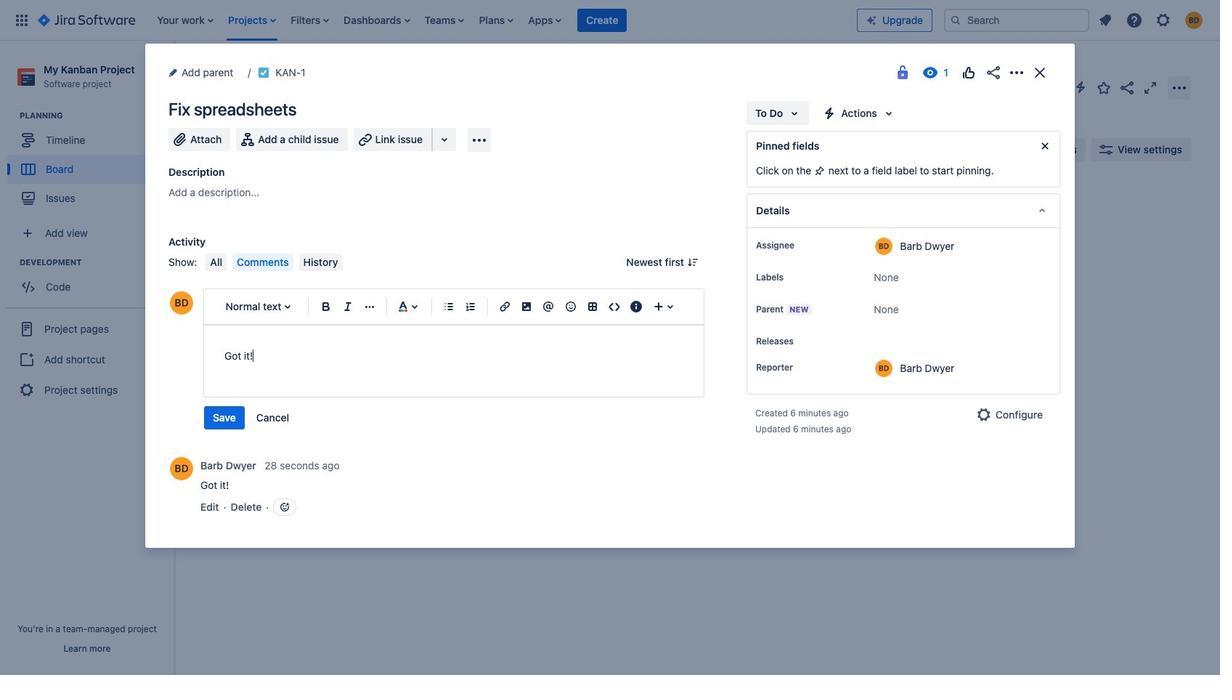 Task type: describe. For each thing, give the bounding box(es) containing it.
primary element
[[9, 0, 857, 40]]

bullet list ⌘⇧8 image
[[440, 298, 458, 315]]

0 horizontal spatial list
[[150, 0, 857, 40]]

copy link to comment image
[[343, 458, 354, 470]]

labels pin to top. only you can see pinned fields. image
[[787, 272, 799, 283]]

0 horizontal spatial more information about barb dwyer image
[[170, 457, 193, 480]]

more formatting image
[[361, 298, 379, 315]]

link image
[[496, 298, 514, 315]]

create column image
[[821, 190, 839, 208]]

link web pages and more image
[[436, 131, 453, 148]]

code snippet image
[[606, 298, 623, 315]]

Search this board text field
[[205, 137, 272, 163]]

Comment - Main content area, start typing to enter text. text field
[[225, 347, 684, 365]]

reporter pin to top. only you can see pinned fields. image
[[796, 362, 808, 373]]

2 heading from the top
[[20, 257, 174, 268]]

search image
[[950, 14, 962, 26]]

0 vertical spatial more information about barb dwyer image
[[876, 238, 893, 255]]



Task type: vqa. For each thing, say whether or not it's contained in the screenshot.
ADD APP image
yes



Task type: locate. For each thing, give the bounding box(es) containing it.
banner
[[0, 0, 1221, 41]]

None search field
[[945, 8, 1090, 32]]

hide message image
[[1037, 137, 1054, 155]]

jira software image
[[38, 11, 135, 29], [38, 11, 135, 29]]

task image
[[258, 67, 270, 78], [216, 263, 227, 275]]

vote options: no one has voted for this issue yet. image
[[961, 64, 978, 81]]

mention image
[[540, 298, 558, 315]]

1 vertical spatial heading
[[20, 257, 174, 268]]

0 horizontal spatial task image
[[216, 263, 227, 275]]

close image
[[1032, 64, 1049, 81]]

more information about barb dwyer image
[[876, 238, 893, 255], [170, 457, 193, 480]]

add app image
[[471, 131, 488, 149]]

add reaction image
[[279, 501, 291, 513]]

1 horizontal spatial task image
[[258, 67, 270, 78]]

table image
[[584, 298, 601, 315]]

copy link to issue image
[[303, 66, 314, 78]]

add image, video, or file image
[[518, 298, 536, 315]]

1 vertical spatial task image
[[216, 263, 227, 275]]

Search field
[[945, 8, 1090, 32]]

actions image
[[1009, 64, 1026, 81]]

dialog
[[145, 44, 1075, 548]]

enter full screen image
[[1142, 79, 1160, 96]]

italic ⌘i image
[[339, 298, 357, 315]]

1 horizontal spatial list
[[1093, 7, 1212, 33]]

bold ⌘b image
[[317, 298, 335, 315]]

star kan board image
[[1096, 79, 1113, 96]]

1 vertical spatial more information about barb dwyer image
[[170, 457, 193, 480]]

1 horizontal spatial more information about barb dwyer image
[[876, 238, 893, 255]]

1 heading from the top
[[20, 110, 174, 121]]

emoji image
[[562, 298, 580, 315]]

list
[[150, 0, 857, 40], [1093, 7, 1212, 33]]

list item
[[153, 0, 218, 40], [224, 0, 281, 40], [287, 0, 334, 40], [339, 0, 415, 40], [420, 0, 469, 40], [475, 0, 518, 40], [524, 0, 566, 40], [577, 8, 628, 32]]

group
[[7, 110, 174, 217], [7, 257, 174, 306], [6, 307, 169, 411], [204, 406, 298, 429]]

sidebar element
[[0, 41, 174, 675]]

heading
[[20, 110, 174, 121], [20, 257, 174, 268]]

list item inside primary element
[[577, 8, 628, 32]]

numbered list ⌘⇧7 image
[[462, 298, 480, 315]]

details element
[[747, 193, 1061, 228]]

info panel image
[[628, 298, 645, 315]]

menu bar
[[203, 254, 346, 271]]

0 vertical spatial heading
[[20, 110, 174, 121]]

add people image
[[357, 141, 375, 158]]

0 vertical spatial task image
[[258, 67, 270, 78]]

assignee pin to top. only you can see pinned fields. image
[[798, 240, 809, 251]]



